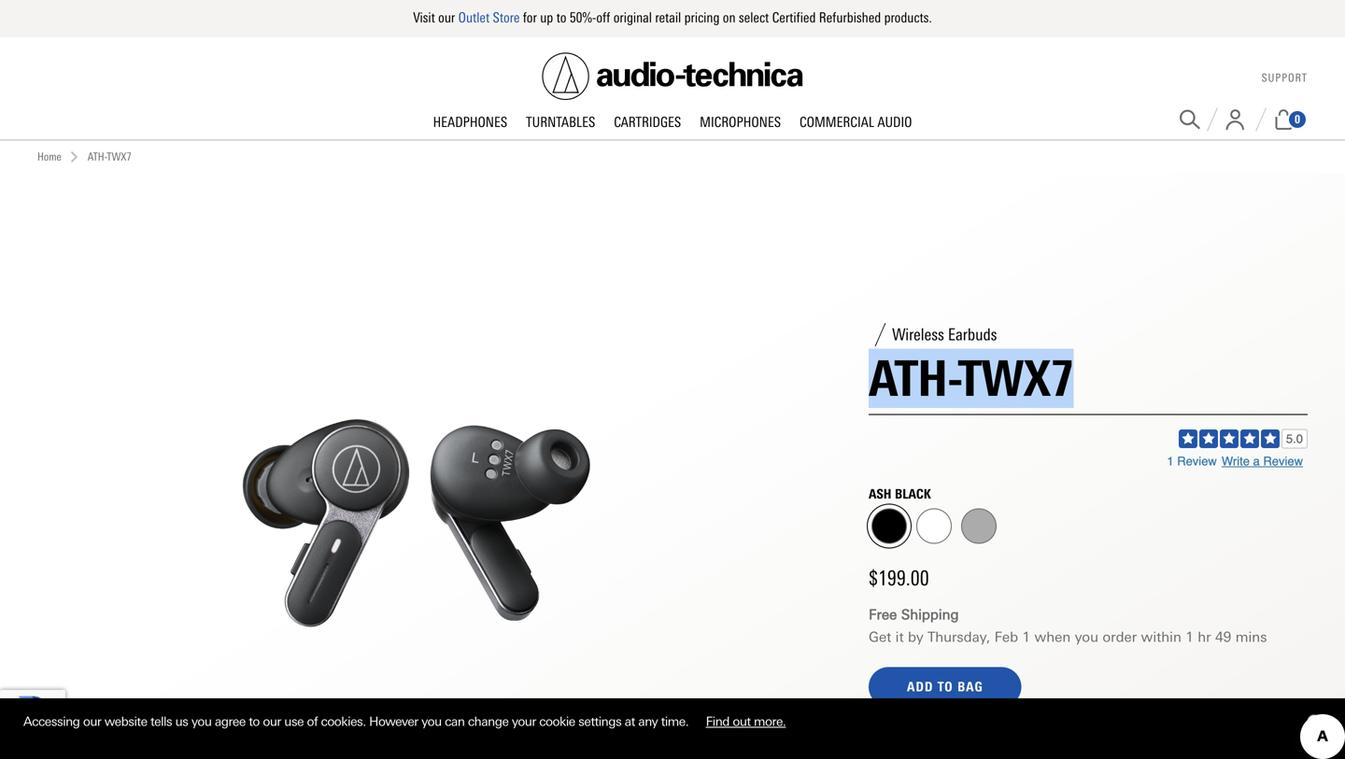 Task type: describe. For each thing, give the bounding box(es) containing it.
home link
[[37, 148, 61, 166]]

earbuds
[[948, 325, 997, 345]]

home
[[37, 150, 61, 163]]

2 review from the left
[[1263, 455, 1303, 469]]

certified
[[772, 9, 816, 26]]

products.
[[884, 9, 932, 26]]

outlet store link
[[458, 9, 520, 26]]

0 vertical spatial twx7
[[107, 150, 132, 163]]

2 horizontal spatial 1
[[1186, 629, 1194, 646]]

use
[[284, 715, 304, 729]]

store logo image
[[542, 52, 803, 100]]

ash
[[869, 486, 892, 502]]

1 horizontal spatial you
[[421, 715, 442, 729]]

find
[[706, 715, 730, 729]]

rated 5.0 out of 5 stars image
[[1179, 429, 1308, 449]]

1 horizontal spatial our
[[263, 715, 281, 729]]

at
[[625, 715, 635, 729]]

1 review write a review
[[1167, 455, 1303, 469]]

divider line image
[[869, 323, 892, 347]]

turntables link
[[517, 114, 605, 132]]

commercial
[[800, 114, 874, 131]]

up
[[540, 9, 553, 26]]

cartridges
[[614, 114, 681, 131]]

accessing our website tells us you agree to our use of cookies. however you can change your cookie settings at any time.
[[23, 715, 692, 729]]

commercial audio
[[800, 114, 912, 131]]

cookies.
[[321, 715, 366, 729]]

find out more.
[[706, 715, 786, 729]]

our for accessing
[[83, 715, 101, 729]]

microphones link
[[690, 114, 790, 132]]

ash black
[[869, 486, 931, 502]]

0 link
[[1273, 109, 1308, 130]]

however
[[369, 715, 418, 729]]

tells
[[150, 715, 172, 729]]

headphones
[[433, 114, 507, 131]]

change
[[468, 715, 509, 729]]

1 horizontal spatial twx7
[[960, 349, 1074, 408]]

order
[[1103, 629, 1137, 646]]

refurbished
[[819, 9, 881, 26]]

1 divider line image from the left
[[1207, 108, 1218, 131]]

find out more. link
[[692, 708, 800, 736]]

write
[[1222, 455, 1250, 469]]

$199.00
[[869, 567, 929, 591]]

0 vertical spatial ath-twx7
[[88, 150, 132, 163]]

write a review link
[[1222, 455, 1303, 469]]

when
[[1035, 629, 1071, 646]]

visit our outlet store for up to 50%-off original retail pricing on select certified refurbished products.
[[413, 9, 932, 26]]

50%-
[[570, 9, 596, 26]]

0 horizontal spatial to
[[249, 715, 260, 729]]

within
[[1141, 629, 1182, 646]]

0
[[1295, 113, 1300, 126]]

original
[[613, 9, 652, 26]]

visit
[[413, 9, 435, 26]]

microphones
[[700, 114, 781, 131]]

cross image
[[1310, 718, 1317, 726]]

0 horizontal spatial you
[[191, 715, 211, 729]]

support link
[[1262, 71, 1308, 85]]

free shipping get it by thursday, feb 1 when you order within 1 hr 49 mins
[[869, 607, 1267, 646]]

1 review from the left
[[1177, 455, 1217, 469]]

website
[[104, 715, 147, 729]]

magnifying glass image
[[1180, 109, 1200, 130]]

our for visit
[[438, 9, 455, 26]]

a
[[1253, 455, 1260, 469]]

thursday,
[[928, 629, 990, 646]]

of
[[307, 715, 318, 729]]

2 divider line image from the left
[[1256, 108, 1267, 131]]

mins
[[1236, 629, 1267, 646]]



Task type: locate. For each thing, give the bounding box(es) containing it.
1 vertical spatial to
[[249, 715, 260, 729]]

agree
[[215, 715, 246, 729]]

divider line image left basket image in the top right of the page
[[1256, 108, 1267, 131]]

you right us at the bottom left
[[191, 715, 211, 729]]

divider line image right magnifying glass image
[[1207, 108, 1218, 131]]

you inside free shipping get it by thursday, feb 1 when you order within 1 hr 49 mins
[[1075, 629, 1099, 646]]

outlet
[[458, 9, 490, 26]]

cartridges link
[[605, 114, 690, 132]]

for
[[523, 9, 537, 26]]

support
[[1262, 71, 1308, 85]]

free
[[869, 607, 897, 623]]

time.
[[661, 715, 689, 729]]

breadcrumbs image
[[69, 151, 80, 163]]

us
[[175, 715, 188, 729]]

1 right feb
[[1022, 629, 1030, 646]]

retail
[[655, 9, 681, 26]]

you left can
[[421, 715, 442, 729]]

our left website
[[83, 715, 101, 729]]

0 horizontal spatial review
[[1177, 455, 1217, 469]]

select
[[739, 9, 769, 26]]

1 vertical spatial ath-twx7
[[869, 349, 1074, 408]]

your
[[512, 715, 536, 729]]

wireless earbuds
[[892, 325, 997, 345]]

1
[[1167, 455, 1174, 469], [1022, 629, 1030, 646], [1186, 629, 1194, 646]]

0 horizontal spatial ath-
[[88, 150, 107, 163]]

1 left hr
[[1186, 629, 1194, 646]]

ath-twx7 down the earbuds
[[869, 349, 1074, 408]]

wireless
[[892, 325, 944, 345]]

pricing
[[684, 9, 720, 26]]

accessing
[[23, 715, 80, 729]]

0 vertical spatial to
[[556, 9, 567, 26]]

0 horizontal spatial 1
[[1022, 629, 1030, 646]]

1 horizontal spatial ath-
[[869, 349, 960, 408]]

1 horizontal spatial divider line image
[[1256, 108, 1267, 131]]

divider line image
[[1207, 108, 1218, 131], [1256, 108, 1267, 131]]

to right up
[[556, 9, 567, 26]]

basket image
[[1273, 109, 1295, 130]]

1 horizontal spatial 1
[[1167, 455, 1174, 469]]

1 left write
[[1167, 455, 1174, 469]]

twx7
[[107, 150, 132, 163], [960, 349, 1074, 408]]

1 vertical spatial ath-
[[869, 349, 960, 408]]

1 horizontal spatial ath-twx7
[[869, 349, 1074, 408]]

feb
[[994, 629, 1018, 646]]

1 horizontal spatial review
[[1263, 455, 1303, 469]]

our
[[438, 9, 455, 26], [83, 715, 101, 729], [263, 715, 281, 729]]

ath-twx7
[[88, 150, 132, 163], [869, 349, 1074, 408]]

can
[[445, 715, 465, 729]]

you left order
[[1075, 629, 1099, 646]]

0 horizontal spatial our
[[83, 715, 101, 729]]

hr
[[1198, 629, 1211, 646]]

0 vertical spatial ath-
[[88, 150, 107, 163]]

1 vertical spatial twx7
[[960, 349, 1074, 408]]

2 horizontal spatial you
[[1075, 629, 1099, 646]]

off
[[596, 9, 610, 26]]

ath-
[[88, 150, 107, 163], [869, 349, 960, 408]]

audio
[[878, 114, 912, 131]]

2 horizontal spatial our
[[438, 9, 455, 26]]

more.
[[754, 715, 786, 729]]

get
[[869, 629, 892, 646]]

headphones link
[[424, 114, 517, 132]]

twx7 right breadcrumbs icon
[[107, 150, 132, 163]]

review left write
[[1177, 455, 1217, 469]]

ath- right breadcrumbs icon
[[88, 150, 107, 163]]

on
[[723, 9, 736, 26]]

review down "5.0"
[[1263, 455, 1303, 469]]

it
[[896, 629, 904, 646]]

to right "agree"
[[249, 715, 260, 729]]

5.0
[[1286, 432, 1303, 446]]

0 horizontal spatial divider line image
[[1207, 108, 1218, 131]]

1 review link
[[1167, 455, 1217, 469]]

turntables
[[526, 114, 595, 131]]

1 horizontal spatial to
[[556, 9, 567, 26]]

review
[[1177, 455, 1217, 469], [1263, 455, 1303, 469]]

settings
[[578, 715, 621, 729]]

any
[[638, 715, 658, 729]]

by
[[908, 629, 924, 646]]

ath- down wireless
[[869, 349, 960, 408]]

our right visit
[[438, 9, 455, 26]]

cookie
[[539, 715, 575, 729]]

0 horizontal spatial twx7
[[107, 150, 132, 163]]

twx7 down the earbuds
[[960, 349, 1074, 408]]

ath twx7 image
[[74, 173, 757, 759]]

to
[[556, 9, 567, 26], [249, 715, 260, 729]]

49
[[1215, 629, 1232, 646]]

our left use
[[263, 715, 281, 729]]

ath-twx7 right breadcrumbs icon
[[88, 150, 132, 163]]

out
[[733, 715, 751, 729]]

black
[[895, 486, 931, 502]]

0 horizontal spatial ath-twx7
[[88, 150, 132, 163]]

store
[[493, 9, 520, 26]]

None submit
[[869, 668, 1022, 707]]

you
[[1075, 629, 1099, 646], [191, 715, 211, 729], [421, 715, 442, 729]]

shipping
[[901, 607, 959, 623]]

commercial audio link
[[790, 114, 921, 132]]



Task type: vqa. For each thing, say whether or not it's contained in the screenshot.
Featured
no



